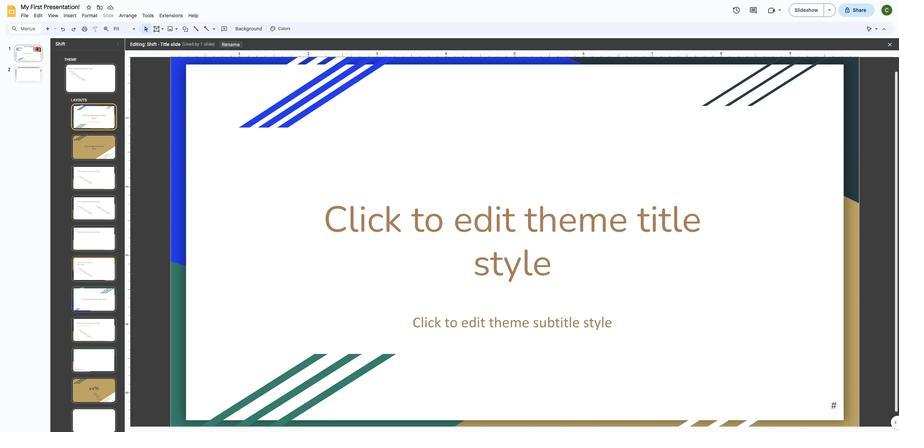 Task type: locate. For each thing, give the bounding box(es) containing it.
shift inside 'option'
[[55, 41, 65, 47]]

rename button
[[219, 41, 243, 48]]

mode and view toolbar
[[864, 22, 890, 36]]

file
[[21, 13, 29, 19]]

menu bar inside menu bar banner
[[18, 9, 201, 20]]

application
[[0, 0, 899, 432]]

menu bar
[[18, 9, 201, 20]]

format
[[82, 13, 98, 19]]

Menus field
[[8, 24, 42, 33]]

Rename text field
[[18, 3, 84, 11]]

view other themes list box
[[53, 39, 121, 49]]

slideshow
[[795, 7, 818, 13]]

shift left -
[[147, 42, 157, 47]]

extensions menu item
[[157, 11, 186, 20]]

arrange
[[119, 13, 137, 19]]

1
[[200, 42, 203, 47]]

start slideshow (⌘+enter) image
[[828, 9, 831, 11]]

extensions
[[159, 13, 183, 19]]

share
[[853, 7, 866, 13]]

slide menu item
[[103, 13, 114, 19]]

shift down new slide with layout image
[[55, 41, 65, 47]]

slide)
[[204, 42, 215, 47]]

Zoom text field
[[113, 24, 132, 33]]

0 horizontal spatial shift
[[55, 41, 65, 47]]

menu bar containing file
[[18, 9, 201, 20]]

Zoom field
[[112, 24, 138, 34]]

shift
[[55, 41, 65, 47], [147, 42, 157, 47]]

share button
[[838, 3, 875, 17]]

(used
[[182, 42, 194, 47]]

view menu item
[[45, 11, 61, 20]]

Star checkbox
[[84, 3, 94, 12]]

edit menu item
[[31, 11, 45, 20]]

background
[[235, 26, 262, 32]]

-
[[158, 42, 159, 47]]

menu bar banner
[[0, 0, 899, 432]]



Task type: describe. For each thing, give the bounding box(es) containing it.
view
[[48, 13, 58, 19]]

slide
[[171, 42, 180, 47]]

editing:
[[130, 42, 146, 47]]

tools menu item
[[140, 11, 157, 20]]

insert
[[64, 13, 76, 19]]

rename
[[222, 42, 240, 48]]

arrange menu item
[[116, 11, 140, 20]]

title
[[160, 42, 169, 47]]

shape image
[[181, 24, 189, 33]]

help menu item
[[186, 11, 201, 20]]

help
[[188, 13, 199, 19]]

slideshow button
[[789, 3, 824, 17]]

slide
[[103, 13, 114, 19]]

colors
[[278, 26, 290, 31]]

background button
[[232, 24, 265, 34]]

editing: shift - title slide (used by 1 slide)
[[130, 42, 215, 47]]

1 horizontal spatial shift
[[147, 42, 157, 47]]

file menu item
[[18, 11, 31, 20]]

new slide with layout image
[[52, 24, 56, 27]]

colors button
[[268, 24, 292, 34]]

by
[[195, 42, 199, 47]]

application containing slideshow
[[0, 0, 899, 432]]

shift option
[[55, 40, 115, 49]]

insert menu item
[[61, 11, 79, 20]]

main toolbar
[[42, 24, 292, 34]]

edit
[[34, 13, 43, 19]]

tools
[[142, 13, 154, 19]]

format menu item
[[79, 11, 100, 20]]



Task type: vqa. For each thing, say whether or not it's contained in the screenshot.
The A
no



